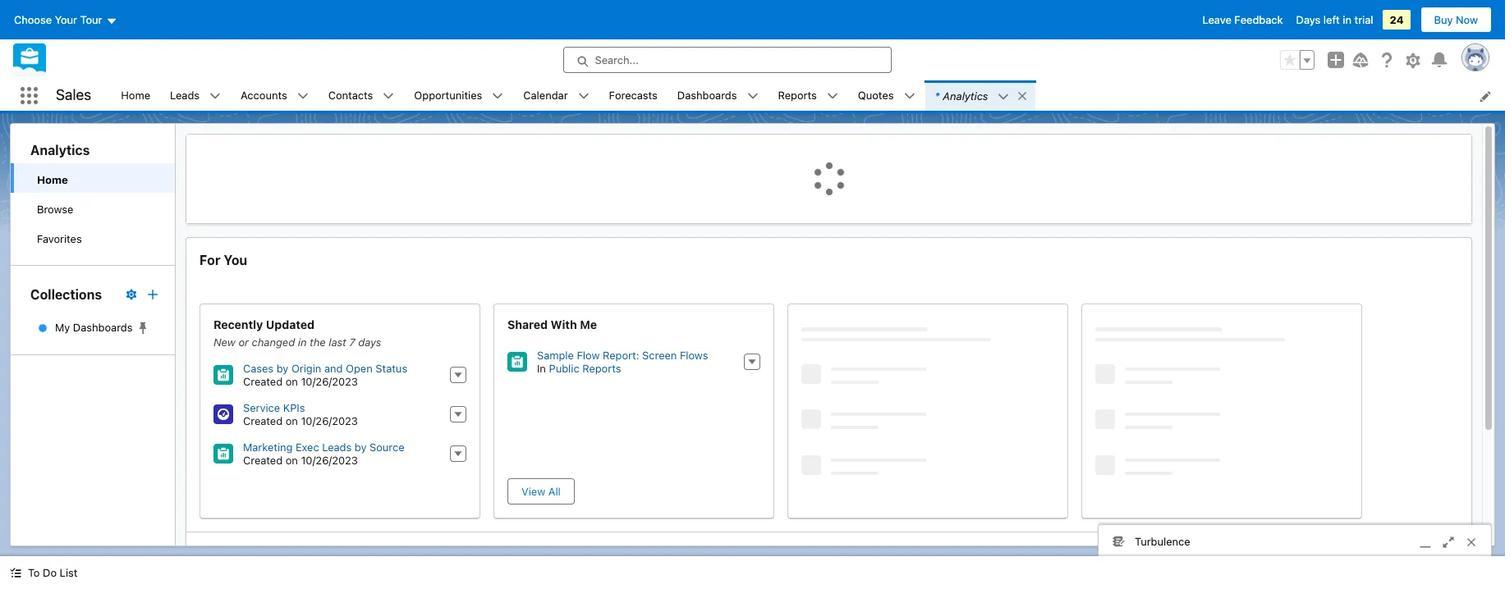 Task type: locate. For each thing, give the bounding box(es) containing it.
text default image right analytics
[[998, 91, 1010, 102]]

text default image inside contacts list item
[[383, 91, 395, 102]]

contacts list item
[[318, 80, 404, 111]]

leave
[[1203, 13, 1232, 26]]

text default image inside quotes list item
[[904, 91, 915, 102]]

reports link
[[768, 80, 827, 111]]

opportunities list item
[[404, 80, 514, 111]]

contacts link
[[318, 80, 383, 111]]

text default image inside reports list item
[[827, 91, 838, 102]]

buy now button
[[1420, 7, 1492, 33]]

dashboards list item
[[668, 80, 768, 111]]

text default image right leads
[[210, 91, 221, 102]]

text default image left the to
[[10, 568, 21, 579]]

text default image right calendar
[[578, 91, 589, 102]]

text default image right contacts
[[383, 91, 395, 102]]

text default image inside calendar list item
[[578, 91, 589, 102]]

quotes link
[[848, 80, 904, 111]]

text default image inside accounts list item
[[297, 91, 309, 102]]

now
[[1456, 13, 1478, 26]]

text default image
[[1017, 90, 1029, 102], [210, 91, 221, 102], [297, 91, 309, 102], [383, 91, 395, 102], [578, 91, 589, 102]]

calendar list item
[[514, 80, 599, 111]]

text default image inside dashboards list item
[[747, 91, 758, 102]]

to do list button
[[0, 557, 87, 590]]

text default image inside leads list item
[[210, 91, 221, 102]]

tour
[[80, 13, 102, 26]]

leads list item
[[160, 80, 231, 111]]

text default image right analytics
[[1017, 90, 1029, 102]]

list
[[60, 567, 78, 580]]

trial
[[1355, 13, 1374, 26]]

text default image
[[492, 91, 504, 102], [747, 91, 758, 102], [827, 91, 838, 102], [904, 91, 915, 102], [998, 91, 1010, 102], [10, 568, 21, 579]]

text default image right reports
[[827, 91, 838, 102]]

list item containing *
[[925, 80, 1036, 111]]

text default image down search... button
[[747, 91, 758, 102]]

text default image inside list item
[[1017, 90, 1029, 102]]

list item
[[925, 80, 1036, 111]]

leave feedback
[[1203, 13, 1283, 26]]

calendar link
[[514, 80, 578, 111]]

accounts list item
[[231, 80, 318, 111]]

text default image for accounts
[[297, 91, 309, 102]]

24
[[1390, 13, 1404, 26]]

text default image inside 'opportunities' list item
[[492, 91, 504, 102]]

text default image for contacts
[[383, 91, 395, 102]]

home
[[121, 88, 150, 102]]

group
[[1280, 50, 1315, 70]]

text default image for leads
[[210, 91, 221, 102]]

text default image left *
[[904, 91, 915, 102]]

*
[[935, 89, 940, 102]]

text default image for quotes
[[904, 91, 915, 102]]

text default image right accounts
[[297, 91, 309, 102]]

buy
[[1434, 13, 1453, 26]]

to do list
[[28, 567, 78, 580]]

choose your tour
[[14, 13, 102, 26]]

list
[[111, 80, 1505, 111]]

text default image left calendar link
[[492, 91, 504, 102]]

search... button
[[563, 47, 891, 73]]

to
[[28, 567, 40, 580]]



Task type: describe. For each thing, give the bounding box(es) containing it.
feedback
[[1235, 13, 1283, 26]]

contacts
[[328, 88, 373, 102]]

forecasts
[[609, 88, 658, 102]]

leave feedback link
[[1203, 13, 1283, 26]]

* analytics
[[935, 89, 988, 102]]

dashboards link
[[668, 80, 747, 111]]

choose your tour button
[[13, 7, 118, 33]]

text default image inside list item
[[998, 91, 1010, 102]]

left
[[1324, 13, 1340, 26]]

days
[[1296, 13, 1321, 26]]

do
[[43, 567, 57, 580]]

dashboards
[[677, 88, 737, 102]]

quotes
[[858, 88, 894, 102]]

list containing home
[[111, 80, 1505, 111]]

reports
[[778, 88, 817, 102]]

text default image inside to do list button
[[10, 568, 21, 579]]

home link
[[111, 80, 160, 111]]

forecasts link
[[599, 80, 668, 111]]

leads
[[170, 88, 200, 102]]

sales
[[56, 86, 91, 104]]

your
[[55, 13, 77, 26]]

opportunities
[[414, 88, 482, 102]]

accounts link
[[231, 80, 297, 111]]

accounts
[[241, 88, 287, 102]]

opportunities link
[[404, 80, 492, 111]]

in
[[1343, 13, 1352, 26]]

search...
[[595, 53, 639, 67]]

calendar
[[523, 88, 568, 102]]

analytics
[[943, 89, 988, 102]]

days left in trial
[[1296, 13, 1374, 26]]

leads link
[[160, 80, 210, 111]]

buy now
[[1434, 13, 1478, 26]]

turbulence
[[1135, 535, 1191, 548]]

choose
[[14, 13, 52, 26]]

text default image for reports
[[827, 91, 838, 102]]

quotes list item
[[848, 80, 925, 111]]

text default image for calendar
[[578, 91, 589, 102]]

text default image for dashboards
[[747, 91, 758, 102]]

reports list item
[[768, 80, 848, 111]]

text default image for opportunities
[[492, 91, 504, 102]]



Task type: vqa. For each thing, say whether or not it's contained in the screenshot.
text default icon for Contacts
yes



